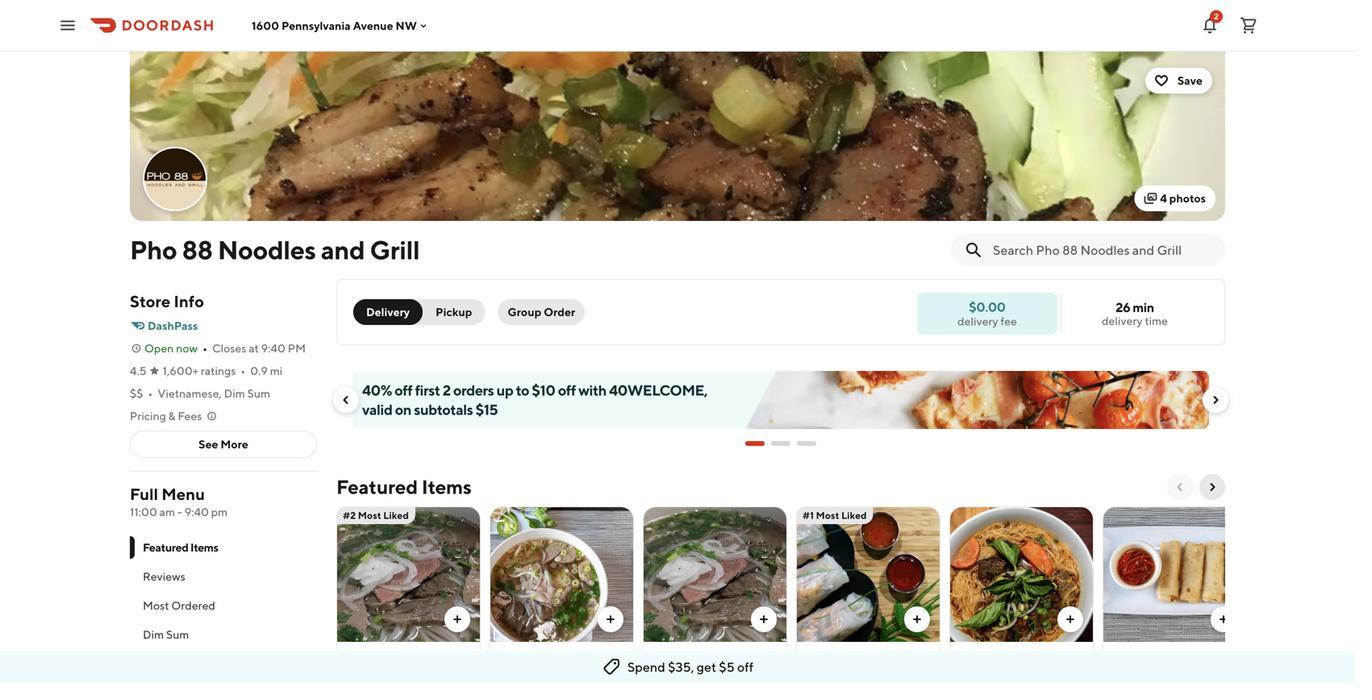 Task type: locate. For each thing, give the bounding box(es) containing it.
valid
[[362, 401, 392, 418]]

2 horizontal spatial off
[[737, 659, 754, 675]]

0 horizontal spatial rolls
[[883, 648, 911, 663]]

tại
[[534, 648, 552, 663]]

88
[[182, 235, 213, 265]]

delivery inside $0.00 delivery fee
[[958, 315, 998, 328]]

0 horizontal spatial 9:40
[[184, 505, 209, 519]]

1 rolls from the left
[[883, 648, 911, 663]]

2 horizontal spatial add item to cart image
[[757, 613, 770, 626]]

pickup
[[436, 305, 472, 319]]

1 horizontal spatial rolls
[[1182, 648, 1210, 663]]

0 vertical spatial 2
[[1214, 12, 1219, 21]]

chin up 81%
[[688, 648, 715, 663]]

(11)
[[733, 667, 749, 681]]

pho for 2. pho tại 86% (23)
[[509, 648, 532, 663]]

1,600+
[[163, 364, 199, 378]]

1 horizontal spatial add item to cart image
[[1064, 613, 1077, 626]]

2 rolls from the left
[[1182, 648, 1210, 663]]

dim down most ordered
[[143, 628, 164, 641]]

reviews
[[143, 570, 185, 583]]

liked right #1
[[841, 510, 867, 521]]

11:00
[[130, 505, 157, 519]]

featured up '#2 most liked'
[[336, 476, 418, 498]]

add item to cart image
[[451, 613, 464, 626], [604, 613, 617, 626], [757, 613, 770, 626]]

pho 88 noodles and grill image
[[130, 52, 1225, 221], [144, 148, 206, 210]]

2 horizontal spatial most
[[816, 510, 839, 521]]

mi
[[270, 364, 283, 378]]

spend $35, get $5 off
[[627, 659, 754, 675]]

most
[[358, 510, 381, 521], [816, 510, 839, 521], [143, 599, 169, 612]]

1 chin from the left
[[400, 648, 427, 663]]

delivery
[[366, 305, 410, 319]]

add item to cart image for 2. pho tại
[[604, 613, 617, 626]]

rolls right garden
[[883, 648, 911, 663]]

pcs.) down fried
[[1110, 666, 1137, 681]]

(4 right spring at the right bottom
[[1212, 648, 1224, 663]]

most ordered button
[[130, 591, 317, 620]]

1 vertical spatial 2
[[443, 382, 451, 399]]

fresh garden rolls (4 pcs.) image
[[797, 507, 940, 642]]

most right #2
[[358, 510, 381, 521]]

orders
[[453, 382, 494, 399]]

most down reviews
[[143, 599, 169, 612]]

and
[[321, 235, 365, 265]]

3 add item to cart image from the left
[[757, 613, 770, 626]]

add item to cart image for 3. pho chin
[[757, 613, 770, 626]]

fee
[[1001, 315, 1017, 328]]

0 horizontal spatial items
[[190, 541, 218, 554]]

pcs.)
[[803, 666, 830, 681], [1110, 666, 1137, 681]]

(4 inside the fried spring rolls (4 pcs.)
[[1212, 648, 1224, 663]]

add item to cart image for seasoned beef la mian
[[1064, 613, 1077, 626]]

81%
[[711, 667, 731, 681]]

sum down 0.9
[[247, 387, 270, 400]]

nw
[[396, 19, 417, 32]]

vietnamese,
[[158, 387, 222, 400]]

0 horizontal spatial liked
[[383, 510, 409, 521]]

items up reviews button
[[190, 541, 218, 554]]

spring
[[1142, 648, 1179, 663]]

delivery
[[1102, 314, 1143, 327], [958, 315, 998, 328]]

previous button of carousel image
[[1174, 481, 1187, 494]]

group order
[[508, 305, 575, 319]]

fresh garden rolls (4 pcs.)
[[803, 648, 925, 681]]

1 horizontal spatial featured
[[336, 476, 418, 498]]

1 horizontal spatial liked
[[841, 510, 867, 521]]

26 min delivery time
[[1102, 300, 1168, 327]]

1 horizontal spatial delivery
[[1102, 314, 1143, 327]]

add item to cart image for fried spring rolls (4 pcs.)
[[1217, 613, 1230, 626]]

open menu image
[[58, 16, 77, 35]]

1 vertical spatial featured
[[143, 541, 188, 554]]

0 horizontal spatial delivery
[[958, 315, 998, 328]]

1 horizontal spatial 2
[[1214, 12, 1219, 21]]

0 vertical spatial featured
[[336, 476, 418, 498]]

sum down most ordered
[[166, 628, 189, 641]]

1 add item to cart image from the left
[[911, 613, 924, 626]]

0 vertical spatial dim
[[224, 387, 245, 400]]

$0.00
[[969, 299, 1006, 315]]

pho right 3.
[[662, 648, 685, 663]]

am
[[159, 505, 175, 519]]

off right $5
[[737, 659, 754, 675]]

(4 for fresh garden rolls (4 pcs.)
[[913, 648, 925, 663]]

1 vertical spatial sum
[[166, 628, 189, 641]]

pcs.) for fresh garden rolls (4 pcs.)
[[803, 666, 830, 681]]

2 add item to cart image from the left
[[1064, 613, 1077, 626]]

delivery left the fee
[[958, 315, 998, 328]]

1 liked from the left
[[383, 510, 409, 521]]

0 horizontal spatial sum
[[166, 628, 189, 641]]

-
[[177, 505, 182, 519]]

0 horizontal spatial most
[[143, 599, 169, 612]]

0 horizontal spatial add item to cart image
[[451, 613, 464, 626]]

0 vertical spatial featured items
[[336, 476, 472, 498]]

(4 right garden
[[913, 648, 925, 663]]

(4
[[913, 648, 925, 663], [1212, 648, 1224, 663]]

dim sum button
[[130, 620, 317, 649]]

tai
[[382, 648, 398, 663]]

(4 inside fresh garden rolls (4 pcs.)
[[913, 648, 925, 663]]

Pickup radio
[[413, 299, 485, 325]]

featured items
[[336, 476, 472, 498], [143, 541, 218, 554]]

dim down ratings
[[224, 387, 245, 400]]

1 horizontal spatial sum
[[247, 387, 270, 400]]

rolls for garden
[[883, 648, 911, 663]]

off up on
[[394, 382, 412, 399]]

liked for pho
[[383, 510, 409, 521]]

2
[[1214, 12, 1219, 21], [443, 382, 451, 399]]

open
[[144, 342, 174, 355]]

0 vertical spatial 9:40
[[261, 342, 285, 355]]

delivery inside 26 min delivery time
[[1102, 314, 1143, 327]]

$$
[[130, 387, 143, 400]]

pho for 4. pho tai chin
[[356, 648, 379, 663]]

2 liked from the left
[[841, 510, 867, 521]]

sum
[[247, 387, 270, 400], [166, 628, 189, 641]]

pcs.) down fresh
[[803, 666, 830, 681]]

9:40 right the at
[[261, 342, 285, 355]]

0 horizontal spatial off
[[394, 382, 412, 399]]

rolls
[[883, 648, 911, 663], [1182, 648, 1210, 663]]

&
[[168, 409, 176, 423]]

add item to cart image
[[911, 613, 924, 626], [1064, 613, 1077, 626], [1217, 613, 1230, 626]]

off right the $10
[[558, 382, 576, 399]]

2 add item to cart image from the left
[[604, 613, 617, 626]]

40%
[[362, 382, 392, 399]]

reviews button
[[130, 562, 317, 591]]

notification bell image
[[1200, 16, 1220, 35]]

1 vertical spatial items
[[190, 541, 218, 554]]

•
[[203, 342, 207, 355], [241, 364, 245, 378], [148, 387, 153, 400], [688, 667, 693, 681]]

select promotional banner element
[[745, 429, 816, 458]]

2 (4 from the left
[[1212, 648, 1224, 663]]

1 vertical spatial dim
[[143, 628, 164, 641]]

add item to cart image inside seasoned beef la mian button
[[1064, 613, 1077, 626]]

pho right 2.
[[509, 648, 532, 663]]

chin right tai
[[400, 648, 427, 663]]

1 horizontal spatial pcs.)
[[1110, 666, 1137, 681]]

1 pcs.) from the left
[[803, 666, 830, 681]]

liked
[[383, 510, 409, 521], [841, 510, 867, 521]]

1 vertical spatial featured items
[[143, 541, 218, 554]]

1 (4 from the left
[[913, 648, 925, 663]]

1 horizontal spatial featured items
[[336, 476, 472, 498]]

most right #1
[[816, 510, 839, 521]]

9:40 right -
[[184, 505, 209, 519]]

items down subtotals
[[422, 476, 472, 498]]

#1
[[803, 510, 814, 521]]

store info
[[130, 292, 204, 311]]

0 vertical spatial sum
[[247, 387, 270, 400]]

get
[[697, 659, 716, 675]]

4. pho tai chin image
[[337, 507, 480, 642]]

beef
[[1015, 648, 1041, 663]]

liked for garden
[[841, 510, 867, 521]]

(4 for fried spring rolls (4 pcs.)
[[1212, 648, 1224, 663]]

0 horizontal spatial 2
[[443, 382, 451, 399]]

$16.95
[[650, 667, 685, 681]]

featured items up reviews
[[143, 541, 218, 554]]

full menu 11:00 am - 9:40 pm
[[130, 485, 228, 519]]

pcs.) inside the fried spring rolls (4 pcs.)
[[1110, 666, 1137, 681]]

save
[[1178, 74, 1203, 87]]

0 horizontal spatial add item to cart image
[[911, 613, 924, 626]]

1 horizontal spatial chin
[[688, 648, 715, 663]]

3. pho chin image
[[644, 507, 786, 642]]

4. pho tai chin
[[344, 648, 427, 663]]

#1 most liked
[[803, 510, 867, 521]]

$0.00 delivery fee
[[958, 299, 1017, 328]]

0.9 mi
[[250, 364, 283, 378]]

1 horizontal spatial (4
[[1212, 648, 1224, 663]]

featured items up '#2 most liked'
[[336, 476, 472, 498]]

fried spring rolls (4 pcs.) button
[[1103, 507, 1247, 683]]

pricing & fees
[[130, 409, 202, 423]]

to
[[516, 382, 529, 399]]

1 horizontal spatial most
[[358, 510, 381, 521]]

photos
[[1169, 192, 1206, 205]]

0 horizontal spatial chin
[[400, 648, 427, 663]]

rolls inside fresh garden rolls (4 pcs.)
[[883, 648, 911, 663]]

rolls inside the fried spring rolls (4 pcs.)
[[1182, 648, 1210, 663]]

group order button
[[498, 299, 585, 325]]

26
[[1116, 300, 1130, 315]]

0 horizontal spatial (4
[[913, 648, 925, 663]]

$35,
[[668, 659, 694, 675]]

pho inside 2. pho tại 86% (23)
[[509, 648, 532, 663]]

seasoned
[[957, 648, 1012, 663]]

next button of carousel image
[[1209, 394, 1222, 407], [1206, 481, 1219, 494]]

dim inside button
[[143, 628, 164, 641]]

2 horizontal spatial add item to cart image
[[1217, 613, 1230, 626]]

liked down featured items heading
[[383, 510, 409, 521]]

rolls for spring
[[1182, 648, 1210, 663]]

#2
[[343, 510, 356, 521]]

menu
[[161, 485, 205, 504]]

1600
[[252, 19, 279, 32]]

2 pcs.) from the left
[[1110, 666, 1137, 681]]

add item to cart image inside fried spring rolls (4 pcs.) button
[[1217, 613, 1230, 626]]

dim
[[224, 387, 245, 400], [143, 628, 164, 641]]

2 chin from the left
[[688, 648, 715, 663]]

• right now
[[203, 342, 207, 355]]

pcs.) inside fresh garden rolls (4 pcs.)
[[803, 666, 830, 681]]

la
[[1044, 648, 1058, 663]]

pho right 4.
[[356, 648, 379, 663]]

rolls right spring at the right bottom
[[1182, 648, 1210, 663]]

2 right "first"
[[443, 382, 451, 399]]

0 horizontal spatial pcs.)
[[803, 666, 830, 681]]

$$ • vietnamese, dim sum
[[130, 387, 270, 400]]

fried spring rolls (4 pcs.)
[[1110, 648, 1224, 681]]

0 horizontal spatial dim
[[143, 628, 164, 641]]

featured
[[336, 476, 418, 498], [143, 541, 188, 554]]

see
[[199, 438, 218, 451]]

0 horizontal spatial featured items
[[143, 541, 218, 554]]

featured up reviews
[[143, 541, 188, 554]]

pho 88 noodles and grill
[[130, 235, 420, 265]]

3 add item to cart image from the left
[[1217, 613, 1230, 626]]

2 left 0 items, open order cart image
[[1214, 12, 1219, 21]]

delivery left time
[[1102, 314, 1143, 327]]

1 horizontal spatial add item to cart image
[[604, 613, 617, 626]]

1 horizontal spatial dim
[[224, 387, 245, 400]]

1 horizontal spatial items
[[422, 476, 472, 498]]

1 vertical spatial 9:40
[[184, 505, 209, 519]]

0 vertical spatial items
[[422, 476, 472, 498]]



Task type: describe. For each thing, give the bounding box(es) containing it.
0 vertical spatial next button of carousel image
[[1209, 394, 1222, 407]]

avenue
[[353, 19, 393, 32]]

more
[[221, 438, 248, 451]]

noodles
[[218, 235, 316, 265]]

4.
[[344, 648, 354, 663]]

order
[[544, 305, 575, 319]]

pcs.) for fried spring rolls (4 pcs.)
[[1110, 666, 1137, 681]]

3. pho chin
[[650, 648, 715, 663]]

with
[[578, 382, 607, 399]]

$5
[[719, 659, 735, 675]]

garden
[[838, 648, 881, 663]]

grill
[[370, 235, 420, 265]]

on
[[395, 401, 411, 418]]

0.9
[[250, 364, 268, 378]]

• left 0.9
[[241, 364, 245, 378]]

sum inside button
[[166, 628, 189, 641]]

40% off first 2 orders up to $10 off with 40welcome, valid on subtotals $15
[[362, 382, 708, 418]]

up
[[497, 382, 513, 399]]

now
[[176, 342, 198, 355]]

1 vertical spatial next button of carousel image
[[1206, 481, 1219, 494]]

81% (11)
[[711, 667, 749, 681]]

9:40 inside full menu 11:00 am - 9:40 pm
[[184, 505, 209, 519]]

0 horizontal spatial featured
[[143, 541, 188, 554]]

4 photos
[[1160, 192, 1206, 205]]

fees
[[178, 409, 202, 423]]

4.5
[[130, 364, 146, 378]]

first
[[415, 382, 440, 399]]

2 inside 40% off first 2 orders up to $10 off with 40welcome, valid on subtotals $15
[[443, 382, 451, 399]]

see more
[[199, 438, 248, 451]]

1 add item to cart image from the left
[[451, 613, 464, 626]]

min
[[1133, 300, 1154, 315]]

pricing
[[130, 409, 166, 423]]

seasoned beef la mian button
[[949, 507, 1094, 683]]

closes
[[212, 342, 246, 355]]

40welcome,
[[609, 382, 708, 399]]

$15
[[475, 401, 498, 418]]

open now
[[144, 342, 198, 355]]

full
[[130, 485, 158, 504]]

items inside heading
[[422, 476, 472, 498]]

previous button of carousel image
[[340, 394, 352, 407]]

pm
[[288, 342, 306, 355]]

2. pho tại 86% (23)
[[497, 648, 603, 681]]

seasoned beef la mian
[[957, 648, 1058, 681]]

fried spring rolls (4 pcs.) image
[[1103, 507, 1246, 642]]

pennsylvania
[[281, 19, 351, 32]]

subtotals
[[414, 401, 473, 418]]

#2 most liked
[[343, 510, 409, 521]]

pricing & fees button
[[130, 408, 218, 424]]

1 horizontal spatial 9:40
[[261, 342, 285, 355]]

2.
[[497, 648, 507, 663]]

at
[[249, 342, 259, 355]]

dashpass
[[148, 319, 198, 332]]

1600 pennsylvania avenue nw
[[252, 19, 417, 32]]

• closes at 9:40 pm
[[203, 342, 306, 355]]

see more button
[[131, 432, 316, 457]]

dim sum
[[143, 628, 189, 641]]

seasoned beef la mian image
[[950, 507, 1093, 642]]

featured items heading
[[336, 474, 472, 500]]

most ordered
[[143, 599, 215, 612]]

pho for 3. pho chin
[[662, 648, 685, 663]]

Item Search search field
[[993, 241, 1212, 259]]

save button
[[1145, 68, 1212, 94]]

most for garden
[[816, 510, 839, 521]]

• right $$
[[148, 387, 153, 400]]

• left get
[[688, 667, 693, 681]]

ratings
[[201, 364, 236, 378]]

1,600+ ratings •
[[163, 364, 245, 378]]

(23)
[[582, 667, 603, 681]]

fried
[[1110, 648, 1140, 663]]

order methods option group
[[353, 299, 485, 325]]

mian
[[957, 666, 985, 681]]

pho left 88
[[130, 235, 177, 265]]

2. pho tại image
[[490, 507, 633, 642]]

Delivery radio
[[353, 299, 423, 325]]

store
[[130, 292, 170, 311]]

1 horizontal spatial off
[[558, 382, 576, 399]]

4 photos button
[[1134, 186, 1216, 211]]

spend
[[627, 659, 665, 675]]

info
[[174, 292, 204, 311]]

pm
[[211, 505, 228, 519]]

3.
[[650, 648, 660, 663]]

time
[[1145, 314, 1168, 327]]

fresh
[[803, 648, 835, 663]]

most inside button
[[143, 599, 169, 612]]

4
[[1160, 192, 1167, 205]]

0 items, open order cart image
[[1239, 16, 1258, 35]]

most for pho
[[358, 510, 381, 521]]

featured inside heading
[[336, 476, 418, 498]]



Task type: vqa. For each thing, say whether or not it's contained in the screenshot.
pm
yes



